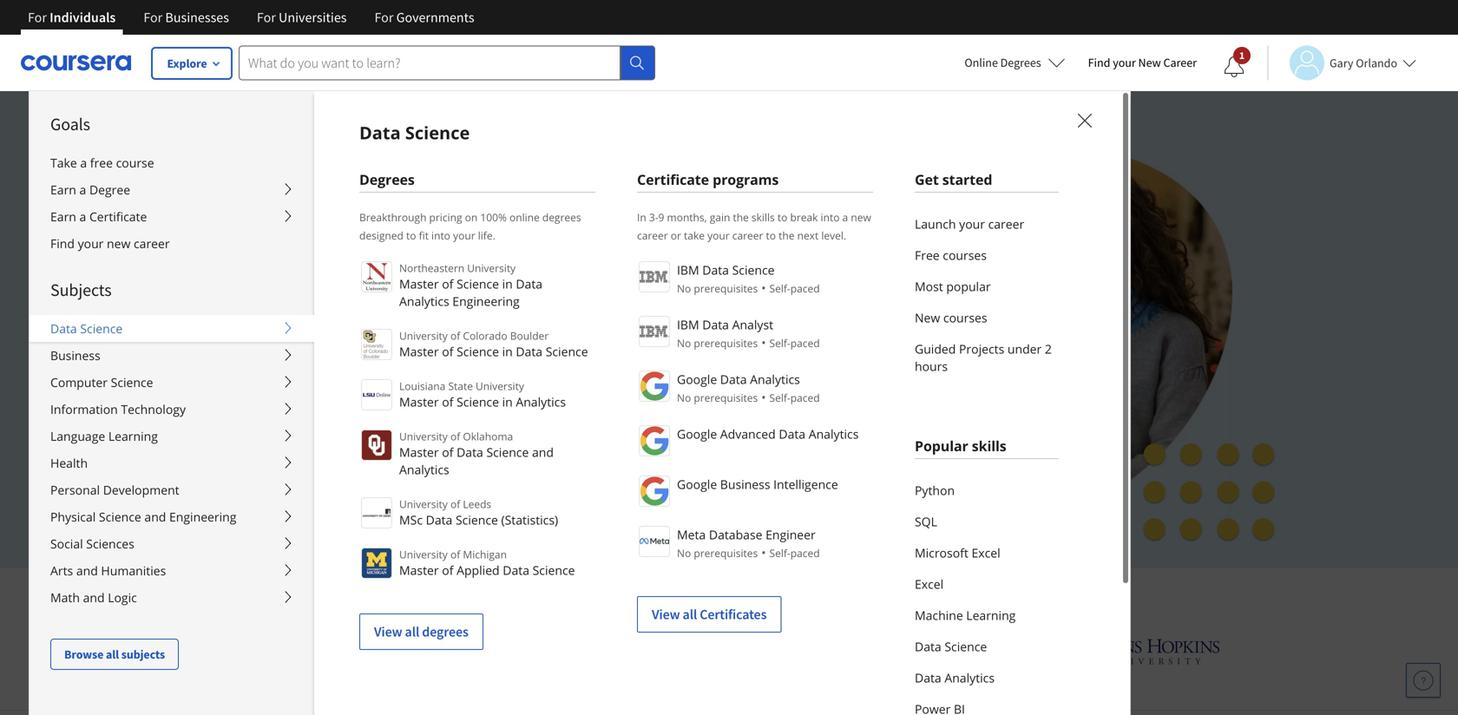Task type: vqa. For each thing, say whether or not it's contained in the screenshot.
$399 the /
no



Task type: describe. For each thing, give the bounding box(es) containing it.
of up state
[[442, 343, 454, 360]]

self- for analytics
[[770, 391, 791, 405]]

python link
[[915, 475, 1059, 506]]

into for degrees
[[431, 228, 450, 243]]

prerequisites for engineer
[[694, 546, 758, 560]]

master for master of science in analytics
[[399, 394, 439, 410]]

unlimited access to 7,000+ world-class courses, hands-on projects, and job-ready certificate programs—all included in your subscription
[[226, 244, 757, 331]]

university of oklahoma logo image
[[361, 430, 392, 461]]

no for google data analytics
[[677, 391, 691, 405]]

engineering inside dropdown button
[[169, 509, 236, 525]]

guided
[[915, 341, 956, 357]]

view all degrees link
[[359, 614, 483, 650]]

list for skills
[[915, 475, 1059, 715]]

google advanced data analytics
[[677, 426, 859, 442]]

machine learning link
[[915, 600, 1059, 631]]

explore menu element
[[30, 91, 314, 670]]

new courses link
[[915, 302, 1059, 333]]

to left next
[[766, 228, 776, 243]]

to left break
[[778, 210, 788, 224]]

science down what do you want to learn? text box
[[405, 121, 470, 145]]

partnername logo image for google data analytics
[[639, 371, 670, 402]]

science inside 'popup button'
[[111, 374, 153, 391]]

partnername logo image inside the google business intelligence link
[[639, 476, 670, 507]]

duke university image
[[429, 635, 510, 663]]

google for google business intelligence
[[677, 476, 717, 493]]

ibm for ibm data analyst
[[677, 316, 699, 333]]

courses,
[[572, 244, 646, 270]]

data inside university of colorado boulder master of science in data science
[[516, 343, 543, 360]]

courses for new courses
[[944, 309, 988, 326]]

(statistics)
[[501, 512, 558, 528]]

computer
[[50, 374, 108, 391]]

1 horizontal spatial the
[[779, 228, 795, 243]]

analytics inside the data analytics link
[[945, 670, 995, 686]]

self- for analyst
[[770, 336, 791, 350]]

university inside louisiana state university master of science in analytics
[[476, 379, 524, 393]]

view for certificate programs
[[652, 606, 680, 623]]

science inside northeastern university master of science in data analytics engineering
[[457, 276, 499, 292]]

engineering inside northeastern university master of science in data analytics engineering
[[453, 293, 520, 309]]

1 vertical spatial day
[[353, 470, 375, 486]]

1 button
[[1210, 46, 1259, 88]]

of up learn from
[[442, 562, 454, 579]]

microsoft
[[915, 545, 969, 561]]

data inside the ibm data science no prerequisites • self-paced
[[703, 262, 729, 278]]

of left colorado in the left top of the page
[[450, 329, 460, 343]]

of inside louisiana state university master of science in analytics
[[442, 394, 454, 410]]

courses for free courses
[[943, 247, 987, 263]]

learn
[[382, 582, 437, 610]]

7,000+
[[404, 244, 463, 270]]

and left logic
[[83, 589, 105, 606]]

0 vertical spatial data science
[[359, 121, 470, 145]]

your inside unlimited access to 7,000+ world-class courses, hands-on projects, and job-ready certificate programs—all included in your subscription
[[226, 305, 266, 331]]

list for started
[[915, 208, 1059, 382]]

and inside dropdown button
[[144, 509, 166, 525]]

data science link
[[915, 631, 1059, 662]]

class
[[525, 244, 568, 270]]

google for google advanced data analytics
[[677, 426, 717, 442]]

break
[[790, 210, 818, 224]]

money-
[[378, 470, 424, 486]]

subjects
[[50, 279, 112, 301]]

data inside ibm data analyst no prerequisites • self-paced
[[703, 316, 729, 333]]

a for degree
[[79, 181, 86, 198]]

analytics inside "google data analytics no prerequisites • self-paced"
[[750, 371, 800, 388]]

sciences
[[86, 536, 134, 552]]

oklahoma
[[463, 429, 513, 444]]

a for certificate
[[79, 208, 86, 225]]

most popular link
[[915, 271, 1059, 302]]

1
[[1240, 49, 1245, 62]]

data analytics
[[915, 670, 995, 686]]

guarantee
[[456, 470, 518, 486]]

computer science button
[[30, 369, 314, 396]]

/year with 14-day money-back guarantee button
[[226, 469, 518, 487]]

take
[[50, 155, 77, 171]]

coursera image
[[21, 49, 131, 77]]

university inside northeastern university master of science in data analytics engineering
[[467, 261, 516, 275]]

applied
[[457, 562, 500, 579]]

a for free
[[80, 155, 87, 171]]

science inside the ibm data science no prerequisites • self-paced
[[732, 262, 775, 278]]

explore button
[[152, 48, 232, 79]]

view all certificates list
[[637, 260, 873, 633]]

state
[[448, 379, 473, 393]]

math and logic
[[50, 589, 137, 606]]

get
[[915, 170, 939, 189]]

data down hec paris image
[[915, 670, 942, 686]]

advanced
[[720, 426, 776, 442]]

find your new career link
[[30, 230, 314, 257]]

meta
[[677, 527, 706, 543]]

programs—all
[[528, 274, 654, 300]]

university for data
[[399, 429, 448, 444]]

projects,
[[226, 274, 302, 300]]

most
[[915, 278, 943, 295]]

no for ibm data science
[[677, 281, 691, 296]]

to inside "breakthrough pricing on 100% online degrees designed to fit into your life."
[[406, 228, 416, 243]]

view all degrees
[[374, 623, 469, 641]]

unlimited
[[226, 244, 313, 270]]

boulder
[[510, 329, 549, 343]]

job-
[[346, 274, 380, 300]]

take a free course
[[50, 155, 154, 171]]

anytime
[[341, 389, 391, 406]]

analyst
[[732, 316, 774, 333]]

math and logic button
[[30, 584, 314, 611]]

all for certificate programs
[[683, 606, 697, 623]]

sql link
[[915, 506, 1059, 537]]

northeastern university  logo image
[[361, 261, 392, 293]]

learning for machine learning
[[966, 607, 1016, 624]]

your inside "breakthrough pricing on 100% online degrees designed to fit into your life."
[[453, 228, 475, 243]]

data inside northeastern university master of science in data analytics engineering
[[516, 276, 543, 292]]

arts and humanities button
[[30, 557, 314, 584]]

guided projects under 2 hours link
[[915, 333, 1059, 382]]

in inside unlimited access to 7,000+ world-class courses, hands-on projects, and job-ready certificate programs—all included in your subscription
[[741, 274, 757, 300]]

google image
[[566, 635, 660, 668]]

analytics inside louisiana state university master of science in analytics
[[516, 394, 566, 410]]

for for individuals
[[28, 9, 47, 26]]

new inside in 3-9 months, gain the skills to break into a new career or take your career to the next level.
[[851, 210, 871, 224]]

degree
[[89, 181, 130, 198]]

university of illinois at urbana-champaign image
[[238, 638, 374, 665]]

google business intelligence
[[677, 476, 838, 493]]

analytics inside university of oklahoma master of data science and analytics
[[399, 461, 449, 478]]

0 vertical spatial new
[[1139, 55, 1161, 70]]

take a free course link
[[30, 149, 314, 176]]

google advanced data analytics link
[[637, 424, 873, 457]]

language learning button
[[30, 423, 314, 450]]

help center image
[[1413, 670, 1434, 691]]

online degrees
[[965, 55, 1041, 70]]

social sciences button
[[30, 530, 314, 557]]

2
[[1045, 341, 1052, 357]]

partnername logo image for meta database engineer
[[639, 526, 670, 557]]

your up free courses link
[[959, 216, 985, 232]]

data science inside list
[[915, 638, 987, 655]]

career up free courses link
[[988, 216, 1025, 232]]

to inside unlimited access to 7,000+ world-class courses, hands-on projects, and job-ready certificate programs—all included in your subscription
[[380, 244, 399, 270]]

data science group
[[29, 0, 1458, 715]]

of up back
[[442, 444, 454, 461]]

of inside "university of leeds msc data science (statistics)"
[[450, 497, 460, 511]]

find for find your new career
[[1088, 55, 1111, 70]]

leading
[[548, 582, 619, 610]]

or
[[671, 228, 681, 243]]

earn for earn a degree
[[50, 181, 76, 198]]

skills inside in 3-9 months, gain the skills to break into a new career or take your career to the next level.
[[752, 210, 775, 224]]

prerequisites for analytics
[[694, 391, 758, 405]]

online
[[510, 210, 540, 224]]

0 vertical spatial excel
[[972, 545, 1001, 561]]

prerequisites for science
[[694, 281, 758, 296]]

university of michigan image
[[716, 628, 761, 675]]

personal development
[[50, 482, 179, 498]]

python
[[915, 482, 955, 499]]

degrees inside "breakthrough pricing on 100% online degrees designed to fit into your life."
[[542, 210, 581, 224]]

in
[[637, 210, 646, 224]]

social sciences
[[50, 536, 134, 552]]

7-
[[286, 429, 298, 446]]

9
[[658, 210, 664, 224]]

certificates
[[700, 606, 767, 623]]

career up the ibm data science no prerequisites • self-paced
[[732, 228, 763, 243]]

hours
[[915, 358, 948, 375]]

science inside "university of leeds msc data science (statistics)"
[[456, 512, 498, 528]]

gary orlando
[[1330, 55, 1398, 71]]

for individuals
[[28, 9, 116, 26]]

new inside 'explore menu' element
[[107, 235, 131, 252]]

of left 'oklahoma'
[[450, 429, 460, 444]]

machine learning
[[915, 607, 1016, 624]]

breakthrough pricing on 100% online degrees designed to fit into your life.
[[359, 210, 581, 243]]

university of michigan logo image
[[361, 548, 392, 579]]

programs
[[713, 170, 779, 189]]

analytics inside northeastern university master of science in data analytics engineering
[[399, 293, 449, 309]]

under
[[1008, 341, 1042, 357]]

computer science
[[50, 374, 153, 391]]

• for engineer
[[762, 544, 766, 561]]

universities
[[279, 9, 347, 26]]

• for analyst
[[762, 334, 766, 351]]

level.
[[822, 228, 846, 243]]

most popular
[[915, 278, 991, 295]]

degrees inside popup button
[[1001, 55, 1041, 70]]

launch
[[915, 216, 956, 232]]

companies
[[784, 582, 890, 610]]

physical science and engineering button
[[30, 504, 314, 530]]

data inside dropdown button
[[50, 320, 77, 337]]

coursera
[[942, 582, 1031, 610]]

science inside university of oklahoma master of data science and analytics
[[487, 444, 529, 461]]

university of colorado boulder master of science in data science
[[399, 329, 588, 360]]



Task type: locate. For each thing, give the bounding box(es) containing it.
self- for science
[[770, 281, 791, 296]]

for left governments
[[375, 9, 394, 26]]

list containing launch your career
[[915, 208, 1059, 382]]

master inside university of oklahoma master of data science and analytics
[[399, 444, 439, 461]]

data right advanced
[[779, 426, 806, 442]]

excel link
[[915, 569, 1059, 600]]

google data analytics no prerequisites • self-paced
[[677, 371, 820, 405]]

2 vertical spatial google
[[677, 476, 717, 493]]

0 vertical spatial degrees
[[542, 210, 581, 224]]

1 master from the top
[[399, 276, 439, 292]]

3 google from the top
[[677, 476, 717, 493]]

1 horizontal spatial find
[[1088, 55, 1111, 70]]

business up computer
[[50, 347, 100, 364]]

business inside the google business intelligence link
[[720, 476, 770, 493]]

0 horizontal spatial new
[[915, 309, 940, 326]]

0 vertical spatial courses
[[943, 247, 987, 263]]

partnername logo image for ibm data analyst
[[639, 316, 670, 347]]

governments
[[396, 9, 475, 26]]

data down machine
[[915, 638, 942, 655]]

1 horizontal spatial business
[[720, 476, 770, 493]]

earn for earn a certificate
[[50, 208, 76, 225]]

into inside "breakthrough pricing on 100% online degrees designed to fit into your life."
[[431, 228, 450, 243]]

• up google advanced data analytics
[[762, 389, 766, 405]]

new down most
[[915, 309, 940, 326]]

the
[[733, 210, 749, 224], [779, 228, 795, 243]]

all inside view all certificates link
[[683, 606, 697, 623]]

5 partnername logo image from the top
[[639, 476, 670, 507]]

self- inside "google data analytics no prerequisites • self-paced"
[[770, 391, 791, 405]]

and inside university of oklahoma master of data science and analytics
[[532, 444, 554, 461]]

designed
[[359, 228, 404, 243]]

university inside university of colorado boulder master of science in data science
[[399, 329, 448, 343]]

for for universities
[[257, 9, 276, 26]]

1 vertical spatial engineering
[[169, 509, 236, 525]]

1 vertical spatial new
[[915, 309, 940, 326]]

1 vertical spatial degrees
[[422, 623, 469, 641]]

3 self- from the top
[[770, 391, 791, 405]]

0 vertical spatial earn
[[50, 181, 76, 198]]

free up most
[[915, 247, 940, 263]]

0 horizontal spatial all
[[106, 647, 119, 662]]

and down development on the left bottom of the page
[[144, 509, 166, 525]]

2 self- from the top
[[770, 336, 791, 350]]

degrees right online
[[1001, 55, 1041, 70]]

master inside university of colorado boulder master of science in data science
[[399, 343, 439, 360]]

0 horizontal spatial excel
[[915, 576, 944, 592]]

on inside unlimited access to 7,000+ world-class courses, hands-on projects, and job-ready certificate programs—all included in your subscription
[[712, 244, 736, 270]]

0 horizontal spatial certificate
[[89, 208, 147, 225]]

0 horizontal spatial engineering
[[169, 509, 236, 525]]

0 vertical spatial certificate
[[637, 170, 709, 189]]

in up analyst
[[741, 274, 757, 300]]

online
[[965, 55, 998, 70]]

/month,
[[247, 389, 296, 406]]

day
[[298, 429, 320, 446], [353, 470, 375, 486]]

data inside "university of leeds msc data science (statistics)"
[[426, 512, 453, 528]]

certificate
[[436, 274, 523, 300]]

find inside find your new career link
[[50, 235, 75, 252]]

4 • from the top
[[762, 544, 766, 561]]

1 vertical spatial the
[[779, 228, 795, 243]]

self- inside meta database engineer no prerequisites • self-paced
[[770, 546, 791, 560]]

0 vertical spatial the
[[733, 210, 749, 224]]

science inside dropdown button
[[99, 509, 141, 525]]

trial
[[352, 429, 379, 446]]

university down life.
[[467, 261, 516, 275]]

orlando
[[1356, 55, 1398, 71]]

1 horizontal spatial day
[[353, 470, 375, 486]]

courses
[[943, 247, 987, 263], [944, 309, 988, 326]]

3 prerequisites from the top
[[694, 391, 758, 405]]

with inside /year with 14-day money-back guarantee button
[[305, 470, 332, 486]]

1 horizontal spatial engineering
[[453, 293, 520, 309]]

subjects
[[121, 647, 165, 662]]

self- for engineer
[[770, 546, 791, 560]]

self-
[[770, 281, 791, 296], [770, 336, 791, 350], [770, 391, 791, 405], [770, 546, 791, 560]]

no down hands-
[[677, 281, 691, 296]]

14-
[[335, 470, 353, 486]]

0 horizontal spatial day
[[298, 429, 320, 446]]

new left career
[[1139, 55, 1161, 70]]

analytics
[[399, 293, 449, 309], [750, 371, 800, 388], [516, 394, 566, 410], [809, 426, 859, 442], [399, 461, 449, 478], [945, 670, 995, 686]]

1 vertical spatial certificate
[[89, 208, 147, 225]]

data science up data analytics
[[915, 638, 987, 655]]

world-
[[468, 244, 525, 270]]

master for master of applied data science
[[399, 562, 439, 579]]

of up the applied
[[450, 547, 460, 562]]

google inside "google data analytics no prerequisites • self-paced"
[[677, 371, 717, 388]]

on left 100%
[[465, 210, 478, 224]]

all
[[683, 606, 697, 623], [405, 623, 419, 641], [106, 647, 119, 662]]

and up subscription
[[307, 274, 341, 300]]

paced for science
[[791, 281, 820, 296]]

2 ibm from the top
[[677, 316, 699, 333]]

louisiana state university master of science in analytics
[[399, 379, 566, 410]]

partnername logo image
[[639, 261, 670, 293], [639, 316, 670, 347], [639, 371, 670, 402], [639, 425, 670, 457], [639, 476, 670, 507], [639, 526, 670, 557]]

a inside in 3-9 months, gain the skills to break into a new career or take your career to the next level.
[[843, 210, 848, 224]]

2 partnername logo image from the top
[[639, 316, 670, 347]]

1 vertical spatial free
[[323, 429, 349, 446]]

your down earn a certificate
[[78, 235, 104, 252]]

google business intelligence link
[[637, 474, 873, 507]]

career down 3- on the top of page
[[637, 228, 668, 243]]

0 vertical spatial free
[[915, 247, 940, 263]]

paced inside "google data analytics no prerequisites • self-paced"
[[791, 391, 820, 405]]

in inside university of colorado boulder master of science in data science
[[502, 343, 513, 360]]

data science down the subjects
[[50, 320, 123, 337]]

in inside louisiana state university master of science in analytics
[[502, 394, 513, 410]]

with down the microsoft
[[895, 582, 937, 610]]

0 horizontal spatial degrees
[[359, 170, 415, 189]]

1 vertical spatial excel
[[915, 576, 944, 592]]

0 horizontal spatial on
[[465, 210, 478, 224]]

master down louisiana
[[399, 394, 439, 410]]

science down in 3-9 months, gain the skills to break into a new career or take your career to the next level.
[[732, 262, 775, 278]]

next
[[797, 228, 819, 243]]

0 vertical spatial degrees
[[1001, 55, 1041, 70]]

master up learn on the left
[[399, 562, 439, 579]]

1 paced from the top
[[791, 281, 820, 296]]

data inside "google data analytics no prerequisites • self-paced"
[[720, 371, 747, 388]]

1 vertical spatial with
[[895, 582, 937, 610]]

1 vertical spatial business
[[720, 476, 770, 493]]

business button
[[30, 342, 314, 369]]

2 vertical spatial data science
[[915, 638, 987, 655]]

partnername logo image inside google advanced data analytics link
[[639, 425, 670, 457]]

social
[[50, 536, 83, 552]]

a left free
[[80, 155, 87, 171]]

0 vertical spatial list
[[915, 208, 1059, 382]]

of inside northeastern university master of science in data analytics engineering
[[442, 276, 454, 292]]

science down machine learning
[[945, 638, 987, 655]]

universities
[[625, 582, 736, 610]]

learning inside data science menu item
[[966, 607, 1016, 624]]

1 vertical spatial on
[[712, 244, 736, 270]]

self- up analyst
[[770, 281, 791, 296]]

view for degrees
[[374, 623, 402, 641]]

1 vertical spatial find
[[50, 235, 75, 252]]

launch your career link
[[915, 208, 1059, 240]]

coursera plus image
[[226, 163, 490, 189]]

1 vertical spatial learning
[[966, 607, 1016, 624]]

master up money-
[[399, 444, 439, 461]]

1 horizontal spatial with
[[895, 582, 937, 610]]

self- up google advanced data analytics
[[770, 391, 791, 405]]

no for ibm data analyst
[[677, 336, 691, 350]]

personal
[[50, 482, 100, 498]]

the left next
[[779, 228, 795, 243]]

into up the level. on the right of the page
[[821, 210, 840, 224]]

5 master from the top
[[399, 562, 439, 579]]

for left individuals
[[28, 9, 47, 26]]

data down take
[[703, 262, 729, 278]]

data down ibm data analyst no prerequisites • self-paced
[[720, 371, 747, 388]]

• down analyst
[[762, 334, 766, 351]]

a inside take a free course link
[[80, 155, 87, 171]]

paced for analytics
[[791, 391, 820, 405]]

0 vertical spatial google
[[677, 371, 717, 388]]

1 prerequisites from the top
[[694, 281, 758, 296]]

day down university of oklahoma logo
[[353, 470, 375, 486]]

plus
[[1036, 582, 1077, 610]]

1 ibm from the top
[[677, 262, 699, 278]]

0 horizontal spatial view
[[374, 623, 402, 641]]

self- inside ibm data analyst no prerequisites • self-paced
[[770, 336, 791, 350]]

3-
[[649, 210, 659, 224]]

individuals
[[50, 9, 116, 26]]

paced down next
[[791, 281, 820, 296]]

/month, cancel anytime
[[247, 389, 391, 406]]

on inside "breakthrough pricing on 100% online degrees designed to fit into your life."
[[465, 210, 478, 224]]

1 horizontal spatial new
[[851, 210, 871, 224]]

leeds
[[463, 497, 491, 511]]

engineering
[[453, 293, 520, 309], [169, 509, 236, 525]]

learning for language learning
[[108, 428, 158, 444]]

university for applied
[[399, 547, 448, 562]]

• inside meta database engineer no prerequisites • self-paced
[[762, 544, 766, 561]]

no
[[677, 281, 691, 296], [677, 336, 691, 350], [677, 391, 691, 405], [677, 546, 691, 560]]

4 paced from the top
[[791, 546, 820, 560]]

information technology button
[[30, 396, 314, 423]]

0 vertical spatial on
[[465, 210, 478, 224]]

3 for from the left
[[257, 9, 276, 26]]

data science menu item
[[313, 0, 1458, 715]]

science inside the university of michigan master of applied data science
[[533, 562, 575, 579]]

personal development button
[[30, 477, 314, 504]]

3 master from the top
[[399, 394, 439, 410]]

all right browse
[[106, 647, 119, 662]]

find inside find your new career link
[[1088, 55, 1111, 70]]

2 horizontal spatial all
[[683, 606, 697, 623]]

1 horizontal spatial new
[[1139, 55, 1161, 70]]

start 7-day free trial button
[[226, 417, 407, 459]]

information technology
[[50, 401, 186, 418]]

1 list from the top
[[915, 208, 1059, 382]]

1 horizontal spatial on
[[712, 244, 736, 270]]

4 for from the left
[[375, 9, 394, 26]]

1 earn from the top
[[50, 181, 76, 198]]

data down "michigan"
[[503, 562, 530, 579]]

0 vertical spatial ibm
[[677, 262, 699, 278]]

6 partnername logo image from the top
[[639, 526, 670, 557]]

0 horizontal spatial into
[[431, 228, 450, 243]]

excel up excel link
[[972, 545, 1001, 561]]

no for meta database engineer
[[677, 546, 691, 560]]

4 master from the top
[[399, 444, 439, 461]]

0 vertical spatial day
[[298, 429, 320, 446]]

science inside dropdown button
[[80, 320, 123, 337]]

1 horizontal spatial data science
[[359, 121, 470, 145]]

science down world-
[[457, 276, 499, 292]]

your left career
[[1113, 55, 1136, 70]]

1 vertical spatial degrees
[[359, 170, 415, 189]]

list containing python
[[915, 475, 1059, 715]]

university of leeds logo image
[[361, 497, 392, 529]]

1 vertical spatial new
[[107, 235, 131, 252]]

science inside louisiana state university master of science in analytics
[[457, 394, 499, 410]]

4 prerequisites from the top
[[694, 546, 758, 560]]

your left life.
[[453, 228, 475, 243]]

browse
[[64, 647, 104, 662]]

for left "universities"
[[257, 9, 276, 26]]

2 google from the top
[[677, 426, 717, 442]]

for left businesses
[[144, 9, 163, 26]]

0 horizontal spatial the
[[733, 210, 749, 224]]

health button
[[30, 450, 314, 477]]

paced inside ibm data analyst no prerequisites • self-paced
[[791, 336, 820, 350]]

self- inside the ibm data science no prerequisites • self-paced
[[770, 281, 791, 296]]

science up information technology
[[111, 374, 153, 391]]

1 horizontal spatial learning
[[966, 607, 1016, 624]]

• inside ibm data analyst no prerequisites • self-paced
[[762, 334, 766, 351]]

1 vertical spatial data science
[[50, 320, 123, 337]]

data science inside dropdown button
[[50, 320, 123, 337]]

earn a certificate button
[[30, 203, 314, 230]]

show notifications image
[[1224, 56, 1245, 77]]

• for analytics
[[762, 389, 766, 405]]

paced for engineer
[[791, 546, 820, 560]]

science down colorado in the left top of the page
[[457, 343, 499, 360]]

for businesses
[[144, 9, 229, 26]]

new down earn a certificate
[[107, 235, 131, 252]]

data right 'msc'
[[426, 512, 453, 528]]

months,
[[667, 210, 707, 224]]

self- down the engineer
[[770, 546, 791, 560]]

0 horizontal spatial free
[[323, 429, 349, 446]]

2 horizontal spatial data science
[[915, 638, 987, 655]]

0 vertical spatial business
[[50, 347, 100, 364]]

prerequisites inside meta database engineer no prerequisites • self-paced
[[694, 546, 758, 560]]

machine
[[915, 607, 963, 624]]

degrees
[[542, 210, 581, 224], [422, 623, 469, 641]]

arts
[[50, 563, 73, 579]]

prerequisites inside ibm data analyst no prerequisites • self-paced
[[694, 336, 758, 350]]

prerequisites inside "google data analytics no prerequisites • self-paced"
[[694, 391, 758, 405]]

0 horizontal spatial degrees
[[422, 623, 469, 641]]

prerequisites down analyst
[[694, 336, 758, 350]]

all left the certificates at the bottom
[[683, 606, 697, 623]]

hands-
[[651, 244, 712, 270]]

no down 'included'
[[677, 336, 691, 350]]

all for degrees
[[405, 623, 419, 641]]

0 vertical spatial learning
[[108, 428, 158, 444]]

1 for from the left
[[28, 9, 47, 26]]

skills left break
[[752, 210, 775, 224]]

1 horizontal spatial degrees
[[1001, 55, 1041, 70]]

johns hopkins university image
[[1056, 635, 1221, 668]]

paced inside the ibm data science no prerequisites • self-paced
[[791, 281, 820, 296]]

0 vertical spatial with
[[305, 470, 332, 486]]

ibm down 'included'
[[677, 316, 699, 333]]

university for science
[[399, 497, 448, 511]]

on down gain
[[712, 244, 736, 270]]

university right state
[[476, 379, 524, 393]]

science down leeds
[[456, 512, 498, 528]]

2 • from the top
[[762, 334, 766, 351]]

business down google advanced data analytics link
[[720, 476, 770, 493]]

master inside northeastern university master of science in data analytics engineering
[[399, 276, 439, 292]]

prerequisites for analyst
[[694, 336, 758, 350]]

data up coursera plus image
[[359, 121, 401, 145]]

1 vertical spatial google
[[677, 426, 717, 442]]

and down meta database engineer no prerequisites • self-paced
[[741, 582, 778, 610]]

google for google data analytics no prerequisites • self-paced
[[677, 371, 717, 388]]

0 vertical spatial engineering
[[453, 293, 520, 309]]

prerequisites up analyst
[[694, 281, 758, 296]]

/year
[[270, 470, 302, 486]]

excel
[[972, 545, 1001, 561], [915, 576, 944, 592]]

0 horizontal spatial find
[[50, 235, 75, 252]]

paced for analyst
[[791, 336, 820, 350]]

paced inside meta database engineer no prerequisites • self-paced
[[791, 546, 820, 560]]

1 horizontal spatial degrees
[[542, 210, 581, 224]]

your down projects,
[[226, 305, 266, 331]]

certificate
[[637, 170, 709, 189], [89, 208, 147, 225]]

paced down the engineer
[[791, 546, 820, 560]]

find for find your new career
[[50, 235, 75, 252]]

1 horizontal spatial certificate
[[637, 170, 709, 189]]

new courses
[[915, 309, 988, 326]]

2 list from the top
[[915, 475, 1059, 715]]

engineering down personal development dropdown button
[[169, 509, 236, 525]]

access
[[318, 244, 375, 270]]

• inside "google data analytics no prerequisites • self-paced"
[[762, 389, 766, 405]]

1 horizontal spatial skills
[[972, 437, 1007, 455]]

in 3-9 months, gain the skills to break into a new career or take your career to the next level.
[[637, 210, 871, 243]]

find your new career
[[1088, 55, 1197, 70]]

2 for from the left
[[144, 9, 163, 26]]

math
[[50, 589, 80, 606]]

prerequisites inside the ibm data science no prerequisites • self-paced
[[694, 281, 758, 296]]

language
[[50, 428, 105, 444]]

3 paced from the top
[[791, 391, 820, 405]]

1 horizontal spatial view
[[652, 606, 680, 623]]

new inside data science menu item
[[915, 309, 940, 326]]

1 horizontal spatial excel
[[972, 545, 1001, 561]]

colorado
[[463, 329, 508, 343]]

learning
[[108, 428, 158, 444], [966, 607, 1016, 624]]

3 partnername logo image from the top
[[639, 371, 670, 402]]

list
[[915, 208, 1059, 382], [915, 475, 1059, 715]]

master for master of data science and analytics
[[399, 444, 439, 461]]

degrees inside list
[[422, 623, 469, 641]]

and up (statistics)
[[532, 444, 554, 461]]

businesses
[[165, 9, 229, 26]]

analytics up intelligence
[[809, 426, 859, 442]]

0 horizontal spatial skills
[[752, 210, 775, 224]]

all down learn on the left
[[405, 623, 419, 641]]

0 horizontal spatial data science
[[50, 320, 123, 337]]

view all degrees list
[[359, 260, 596, 650]]

cancel
[[299, 389, 338, 406]]

2 prerequisites from the top
[[694, 336, 758, 350]]

ready
[[380, 274, 431, 300]]

northeastern university master of science in data analytics engineering
[[399, 261, 543, 309]]

• for science
[[762, 280, 766, 296]]

1 google from the top
[[677, 371, 717, 388]]

free
[[915, 247, 940, 263], [323, 429, 349, 446]]

data down the subjects
[[50, 320, 77, 337]]

close image
[[1074, 109, 1096, 132]]

for for businesses
[[144, 9, 163, 26]]

2 paced from the top
[[791, 336, 820, 350]]

1 • from the top
[[762, 280, 766, 296]]

all inside browse all subjects button
[[106, 647, 119, 662]]

• inside the ibm data science no prerequisites • self-paced
[[762, 280, 766, 296]]

analytics down boulder
[[516, 394, 566, 410]]

2 master from the top
[[399, 343, 439, 360]]

1 horizontal spatial all
[[405, 623, 419, 641]]

louisiana state university logo image
[[361, 379, 392, 411]]

physical science and engineering
[[50, 509, 236, 525]]

None search field
[[239, 46, 655, 80]]

1 self- from the top
[[770, 281, 791, 296]]

4 self- from the top
[[770, 546, 791, 560]]

view down learn on the left
[[374, 623, 402, 641]]

meta database engineer no prerequisites • self-paced
[[677, 527, 820, 561]]

online degrees button
[[951, 43, 1080, 82]]

free inside data science menu item
[[915, 247, 940, 263]]

google down ibm data analyst no prerequisites • self-paced
[[677, 371, 717, 388]]

2 earn from the top
[[50, 208, 76, 225]]

ibm inside ibm data analyst no prerequisites • self-paced
[[677, 316, 699, 333]]

0 horizontal spatial learning
[[108, 428, 158, 444]]

prerequisites up advanced
[[694, 391, 758, 405]]

into for certificate programs
[[821, 210, 840, 224]]

gary orlando button
[[1267, 46, 1417, 80]]

1 horizontal spatial into
[[821, 210, 840, 224]]

partnername logo image for ibm data science
[[639, 261, 670, 293]]

0 vertical spatial find
[[1088, 55, 1111, 70]]

4 partnername logo image from the top
[[639, 425, 670, 457]]

master inside louisiana state university master of science in analytics
[[399, 394, 439, 410]]

degrees right online
[[542, 210, 581, 224]]

free courses
[[915, 247, 987, 263]]

learning inside popup button
[[108, 428, 158, 444]]

for for governments
[[375, 9, 394, 26]]

banner navigation
[[14, 0, 488, 35]]

learning down information technology
[[108, 428, 158, 444]]

ibm for ibm data science
[[677, 262, 699, 278]]

ibm inside the ibm data science no prerequisites • self-paced
[[677, 262, 699, 278]]

3 • from the top
[[762, 389, 766, 405]]

paced up google advanced data analytics
[[791, 391, 820, 405]]

and inside unlimited access to 7,000+ world-class courses, hands-on projects, and job-ready certificate programs—all included in your subscription
[[307, 274, 341, 300]]

0 vertical spatial skills
[[752, 210, 775, 224]]

1 partnername logo image from the top
[[639, 261, 670, 293]]

1 vertical spatial ibm
[[677, 316, 699, 333]]

paced
[[791, 281, 820, 296], [791, 336, 820, 350], [791, 391, 820, 405], [791, 546, 820, 560]]

data inside university of oklahoma master of data science and analytics
[[457, 444, 483, 461]]

your inside 'explore menu' element
[[78, 235, 104, 252]]

hec paris image
[[939, 634, 1000, 669]]

in inside northeastern university master of science in data analytics engineering
[[502, 276, 513, 292]]

career inside 'explore menu' element
[[134, 235, 170, 252]]

1 courses from the top
[[943, 247, 987, 263]]

no inside meta database engineer no prerequisites • self-paced
[[677, 546, 691, 560]]

3 no from the top
[[677, 391, 691, 405]]

1 vertical spatial list
[[915, 475, 1059, 715]]

science down 'personal development'
[[99, 509, 141, 525]]

start 7-day free trial
[[253, 429, 379, 446]]

• up analyst
[[762, 280, 766, 296]]

university right "university of colorado boulder logo"
[[399, 329, 448, 343]]

no inside ibm data analyst no prerequisites • self-paced
[[677, 336, 691, 350]]

data down boulder
[[516, 343, 543, 360]]

1 vertical spatial skills
[[972, 437, 1007, 455]]

a
[[80, 155, 87, 171], [79, 181, 86, 198], [79, 208, 86, 225], [843, 210, 848, 224]]

no inside "google data analytics no prerequisites • self-paced"
[[677, 391, 691, 405]]

courses down popular
[[944, 309, 988, 326]]

0 horizontal spatial business
[[50, 347, 100, 364]]

earn inside dropdown button
[[50, 208, 76, 225]]

free inside button
[[323, 429, 349, 446]]

1 vertical spatial courses
[[944, 309, 988, 326]]

2 no from the top
[[677, 336, 691, 350]]

your inside in 3-9 months, gain the skills to break into a new career or take your career to the next level.
[[708, 228, 730, 243]]

1 vertical spatial into
[[431, 228, 450, 243]]

science down the subjects
[[80, 320, 123, 337]]

university for of
[[399, 329, 448, 343]]

for universities
[[257, 9, 347, 26]]

and right arts
[[76, 563, 98, 579]]

analytics down ibm data analyst no prerequisites • self-paced
[[750, 371, 800, 388]]

1 no from the top
[[677, 281, 691, 296]]

business inside business dropdown button
[[50, 347, 100, 364]]

all inside the "view all degrees" link
[[405, 623, 419, 641]]

certificate inside data science menu item
[[637, 170, 709, 189]]

microsoft excel
[[915, 545, 1001, 561]]

4 no from the top
[[677, 546, 691, 560]]

science
[[405, 121, 470, 145], [732, 262, 775, 278], [457, 276, 499, 292], [80, 320, 123, 337], [457, 343, 499, 360], [546, 343, 588, 360], [111, 374, 153, 391], [457, 394, 499, 410], [487, 444, 529, 461], [99, 509, 141, 525], [456, 512, 498, 528], [533, 562, 575, 579], [945, 638, 987, 655]]

1 horizontal spatial free
[[915, 247, 940, 263]]

into inside in 3-9 months, gain the skills to break into a new career or take your career to the next level.
[[821, 210, 840, 224]]

0 vertical spatial into
[[821, 210, 840, 224]]

ibm data analyst no prerequisites • self-paced
[[677, 316, 820, 351]]

0 horizontal spatial with
[[305, 470, 332, 486]]

no inside the ibm data science no prerequisites • self-paced
[[677, 281, 691, 296]]

2 courses from the top
[[944, 309, 988, 326]]

data analytics link
[[915, 662, 1059, 694]]

university inside university of oklahoma master of data science and analytics
[[399, 429, 448, 444]]

a inside "earn a degree" dropdown button
[[79, 181, 86, 198]]

analytics inside google advanced data analytics link
[[809, 426, 859, 442]]

degrees inside data science menu item
[[359, 170, 415, 189]]

browse all subjects
[[64, 647, 165, 662]]

data science down what do you want to learn? text box
[[359, 121, 470, 145]]

data inside the university of michigan master of applied data science
[[503, 562, 530, 579]]

into
[[821, 210, 840, 224], [431, 228, 450, 243]]

0 vertical spatial new
[[851, 210, 871, 224]]

certificate inside dropdown button
[[89, 208, 147, 225]]

in down boulder
[[502, 343, 513, 360]]

What do you want to learn? text field
[[239, 46, 621, 80]]

leading universities and companies with coursera plus
[[543, 582, 1077, 610]]

1 vertical spatial earn
[[50, 208, 76, 225]]

excel up machine
[[915, 576, 944, 592]]

degrees down learn from
[[422, 623, 469, 641]]

fit
[[419, 228, 429, 243]]

university of colorado boulder logo image
[[361, 329, 392, 360]]

learning up data science link
[[966, 607, 1016, 624]]

university of leeds msc data science (statistics)
[[399, 497, 558, 528]]

0 horizontal spatial new
[[107, 235, 131, 252]]

science down boulder
[[546, 343, 588, 360]]

arts and humanities
[[50, 563, 166, 579]]

view inside "list"
[[652, 606, 680, 623]]

new right break
[[851, 210, 871, 224]]

in up 'oklahoma'
[[502, 394, 513, 410]]



